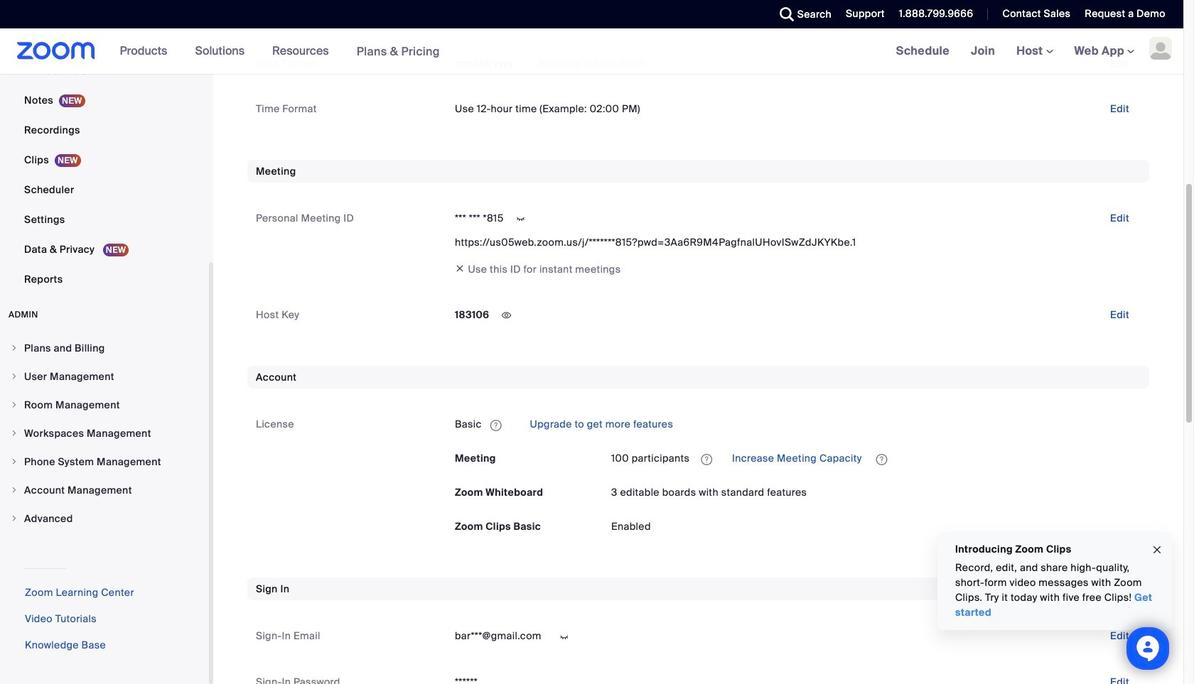 Task type: describe. For each thing, give the bounding box(es) containing it.
hide host key image
[[495, 310, 518, 322]]

learn more about your license type image
[[489, 421, 503, 431]]

1 menu item from the top
[[0, 335, 209, 362]]

1 right image from the top
[[10, 401, 18, 409]]

profile picture image
[[1149, 37, 1172, 60]]

admin menu menu
[[0, 335, 209, 534]]

4 right image from the top
[[10, 486, 18, 495]]

3 right image from the top
[[10, 429, 18, 438]]

1 right image from the top
[[10, 344, 18, 353]]

3 right image from the top
[[10, 515, 18, 523]]

7 menu item from the top
[[0, 505, 209, 532]]

meetings navigation
[[885, 28, 1183, 75]]

3 menu item from the top
[[0, 392, 209, 419]]

6 menu item from the top
[[0, 477, 209, 504]]

2 right image from the top
[[10, 372, 18, 381]]

learn more about your meeting license image
[[697, 453, 717, 466]]

1 vertical spatial application
[[611, 447, 1141, 470]]

0 vertical spatial application
[[455, 413, 1141, 436]]



Task type: locate. For each thing, give the bounding box(es) containing it.
banner
[[0, 28, 1183, 75]]

0 vertical spatial right image
[[10, 401, 18, 409]]

right image
[[10, 401, 18, 409], [10, 458, 18, 466], [10, 515, 18, 523]]

personal menu menu
[[0, 0, 209, 295]]

right image
[[10, 344, 18, 353], [10, 372, 18, 381], [10, 429, 18, 438], [10, 486, 18, 495]]

4 menu item from the top
[[0, 420, 209, 447]]

menu item
[[0, 335, 209, 362], [0, 363, 209, 390], [0, 392, 209, 419], [0, 420, 209, 447], [0, 449, 209, 476], [0, 477, 209, 504], [0, 505, 209, 532]]

2 vertical spatial right image
[[10, 515, 18, 523]]

product information navigation
[[109, 28, 451, 75]]

5 menu item from the top
[[0, 449, 209, 476]]

1 vertical spatial right image
[[10, 458, 18, 466]]

2 menu item from the top
[[0, 363, 209, 390]]

close image
[[1152, 542, 1163, 558]]

application
[[455, 413, 1141, 436], [611, 447, 1141, 470]]

show personal meeting id image
[[509, 213, 532, 225]]

2 right image from the top
[[10, 458, 18, 466]]

zoom logo image
[[17, 42, 95, 60]]



Task type: vqa. For each thing, say whether or not it's contained in the screenshot.
'LEARN MORE ABOUT YOUR LICENSE TYPE' image
yes



